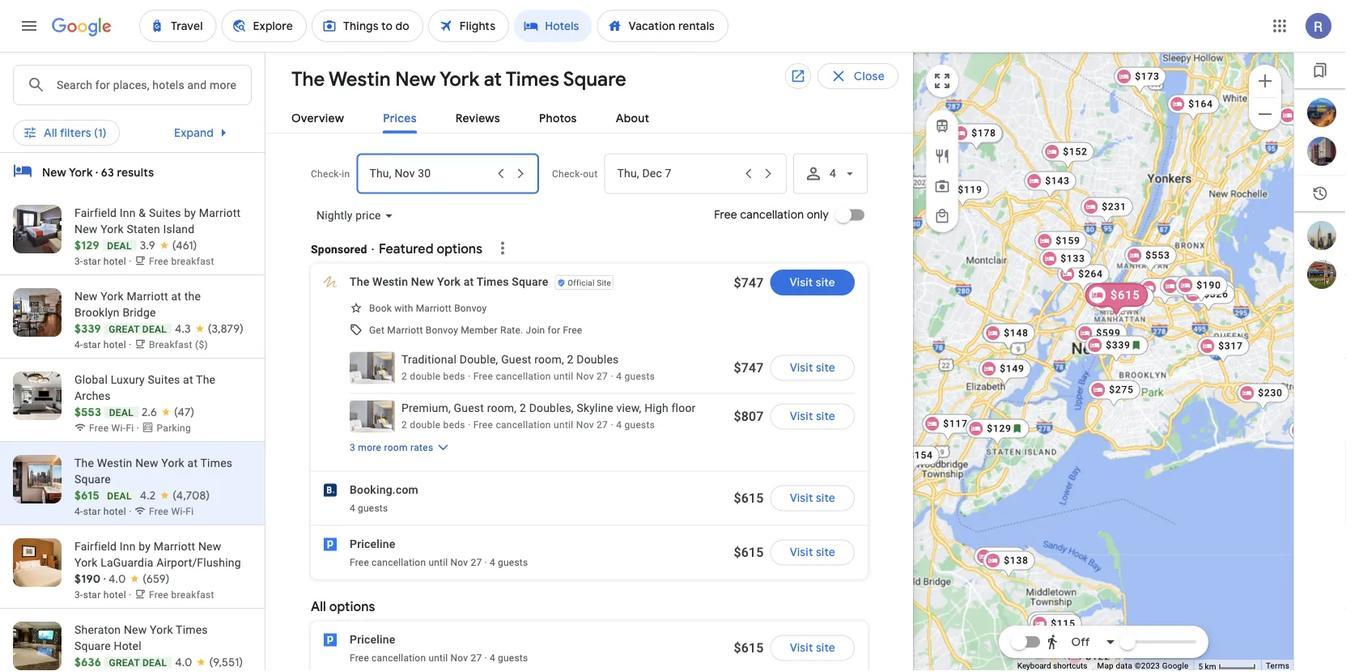 Task type: describe. For each thing, give the bounding box(es) containing it.
4-star hotel · for 4.3
[[74, 339, 134, 351]]

marriott right with
[[416, 302, 452, 314]]

fairfield for 3.9
[[74, 206, 117, 219]]

0 vertical spatial bonvoy
[[454, 302, 487, 314]]

westin inside heading
[[329, 67, 391, 91]]

1 vertical spatial free wi-fi
[[149, 506, 194, 517]]

hotel · for 3.9
[[103, 256, 132, 267]]

$119 link
[[937, 180, 989, 208]]

visit site for first visit site 'button'
[[790, 275, 835, 290]]

double inside the premium, guest room, 2 doubles, skyline view, high floor 2 double beds · free cancellation until nov 27 · 4 guests
[[410, 419, 441, 431]]

4 out of 5 stars from 659 reviews image
[[109, 571, 170, 587]]

$290 link
[[1183, 280, 1235, 308]]

· inside fairfield inn by marriott new york laguardia airport/flushing $190 ·
[[104, 572, 106, 586]]

$249 link
[[1139, 278, 1191, 306]]

cancellation inside traditional double, guest room, 2 doubles 2 double beds · free cancellation until nov 27 · 4 guests
[[496, 371, 551, 382]]

$115 link
[[1030, 614, 1082, 642]]

star for (461)
[[83, 256, 101, 267]]

the westin new york at times square $615 deal
[[74, 456, 233, 502]]

visit site for 5th visit site 'button' from the bottom
[[790, 361, 835, 375]]

the inside heading
[[291, 67, 325, 91]]

why this ad? image
[[493, 238, 512, 258]]

about
[[616, 111, 650, 126]]

inn for 4.0
[[120, 540, 136, 553]]

(4,708)
[[173, 488, 210, 503]]

priceline free cancellation until nov 27 · 4 guests for 1st visit site 'button' from the bottom of the page
[[350, 633, 528, 664]]

off button
[[1042, 623, 1121, 661]]

5 visit site button from the top
[[770, 540, 855, 565]]

$196 for bottommost $196 link
[[1117, 642, 1142, 653]]

$626 link
[[1092, 292, 1144, 319]]

main menu image
[[19, 16, 39, 36]]

free inside traditional double, guest room, 2 doubles 2 double beds · free cancellation until nov 27 · 4 guests
[[473, 371, 493, 382]]

westin inside the westin new york at times square $615 deal
[[97, 456, 132, 470]]

($)
[[195, 339, 208, 351]]

the inside the westin new york at times square $615 deal
[[74, 456, 94, 470]]

cancellation down booking.com 4 guests
[[372, 557, 426, 568]]

nov inside the premium, guest room, 2 doubles, skyline view, high floor 2 double beds · free cancellation until nov 27 · 4 guests
[[576, 419, 594, 431]]

check-out
[[552, 168, 598, 179]]

$326 link
[[1183, 285, 1235, 312]]

0 horizontal spatial free wi-fi
[[89, 423, 134, 434]]

parking
[[157, 423, 191, 434]]

$599 link
[[1075, 323, 1127, 351]]

all options
[[311, 598, 375, 615]]

marriott down with
[[387, 324, 423, 336]]

deal inside sheraton new york times square hotel $636 great deal
[[142, 657, 167, 668]]

2 vertical spatial all
[[311, 598, 326, 615]]

$257 link
[[1160, 276, 1212, 304]]

$115
[[1051, 618, 1076, 629]]

priceline free cancellation until nov 27 · 4 guests for 2nd visit site 'button' from the bottom
[[350, 538, 528, 568]]

$122
[[1086, 651, 1110, 663]]

deal inside 'new york marriott at the brooklyn bridge $339 great deal'
[[142, 323, 167, 335]]

rate.
[[500, 324, 523, 336]]

4.3
[[175, 321, 191, 336]]

$119
[[958, 184, 983, 195]]

times inside heading
[[506, 67, 559, 91]]

staten
[[127, 222, 160, 236]]

overview
[[291, 111, 344, 126]]

at up "book with marriott bonvoy"
[[464, 275, 474, 289]]

nightly price button
[[304, 196, 407, 235]]

2 up room on the bottom left of page
[[402, 419, 407, 431]]

out
[[583, 168, 598, 179]]

times inside sheraton new york times square hotel $636 great deal
[[176, 623, 208, 636]]

nov inside traditional double, guest room, 2 doubles 2 double beds · free cancellation until nov 27 · 4 guests
[[576, 371, 594, 382]]

$636 inside sheraton new york times square hotel $636 great deal
[[74, 655, 101, 669]]

double,
[[460, 353, 498, 366]]

until inside the premium, guest room, 2 doubles, skyline view, high floor 2 double beds · free cancellation until nov 27 · 4 guests
[[554, 419, 574, 431]]

$298
[[1203, 288, 1228, 299]]

$666 link
[[1093, 284, 1145, 311]]

list for recently viewed "element" on the right top
[[1294, 221, 1346, 289]]

1 vertical spatial $196 link
[[1096, 637, 1148, 665]]

$149 link
[[979, 359, 1031, 387]]

6 visit site button from the top
[[770, 635, 855, 661]]

1 horizontal spatial 4 button
[[793, 153, 868, 194]]

$135
[[972, 128, 997, 140]]

4- for (3,879)
[[74, 339, 83, 351]]

book
[[369, 302, 392, 314]]

$553 inside map region
[[1146, 250, 1170, 261]]

laguardia
[[101, 556, 153, 569]]

rates
[[410, 442, 433, 453]]

open in new tab image
[[790, 68, 806, 84]]

$152
[[1063, 146, 1088, 157]]

off
[[1071, 635, 1090, 649]]

room, inside traditional double, guest room, 2 doubles 2 double beds · free cancellation until nov 27 · 4 guests
[[534, 353, 564, 366]]

4 site from the top
[[816, 491, 835, 506]]

york inside fairfield inn & suites by marriott new york staten island $129 deal
[[101, 222, 124, 236]]

special offers button
[[126, 65, 255, 91]]

(659)
[[143, 572, 170, 586]]

view larger map image
[[933, 71, 952, 91]]

the westin new york at times square heading
[[278, 65, 626, 92]]

marriott inside fairfield inn by marriott new york laguardia airport/flushing $190 ·
[[154, 540, 195, 553]]

$294
[[1183, 281, 1208, 293]]

by inside fairfield inn & suites by marriott new york staten island $129 deal
[[184, 206, 196, 219]]

nightly price
[[317, 209, 381, 222]]

$275
[[1109, 384, 1134, 395]]

4 out of 5 stars from 9,551 reviews image
[[175, 654, 243, 670]]

map data ©2023 google
[[1097, 661, 1189, 671]]

4.0 for (9,551)
[[175, 655, 192, 669]]

new inside 'new york marriott at the brooklyn bridge $339 great deal'
[[74, 289, 98, 303]]

visit site for 2nd visit site 'button' from the bottom
[[790, 545, 835, 560]]

1 vertical spatial check-in text field
[[369, 154, 490, 193]]

deal inside fairfield inn & suites by marriott new york staten island $129 deal
[[107, 240, 132, 251]]

york inside the westin new york at times square $615 deal
[[161, 456, 185, 470]]

1 site from the top
[[816, 275, 835, 290]]

$129 link
[[966, 419, 1029, 446]]

free cancellation only
[[714, 208, 829, 222]]

0 horizontal spatial wi-
[[111, 423, 126, 434]]

$294 link
[[1162, 277, 1214, 305]]

visit site for 1st visit site 'button' from the bottom of the page
[[790, 641, 835, 655]]

hotel · for 4.0
[[103, 589, 132, 601]]

results
[[117, 165, 154, 180]]

1 visit site button from the top
[[770, 270, 855, 295]]

luxury
[[111, 373, 145, 386]]

$339 inside 'new york marriott at the brooklyn bridge $339 great deal'
[[74, 321, 101, 336]]

york inside fairfield inn by marriott new york laguardia airport/flushing $190 ·
[[74, 556, 98, 569]]

breakfast ($)
[[149, 339, 208, 351]]

· inside the sponsored · featured options
[[371, 242, 375, 256]]

beds inside traditional double, guest room, 2 doubles 2 double beds · free cancellation until nov 27 · 4 guests
[[443, 371, 465, 382]]

$178
[[972, 127, 996, 139]]

fairfield for 4.0
[[74, 540, 117, 553]]

island
[[163, 222, 195, 236]]

guest inside traditional double, guest room, 2 doubles 2 double beds · free cancellation until nov 27 · 4 guests
[[501, 353, 532, 366]]

$257
[[1181, 280, 1206, 292]]

$339 inside map region
[[1106, 340, 1131, 351]]

$148
[[1004, 327, 1029, 339]]

$129 inside map region
[[987, 423, 1012, 434]]

5 site from the top
[[816, 545, 835, 560]]

4- or 5-star
[[484, 70, 546, 85]]

new inside fairfield inn by marriott new york laguardia airport/flushing $190 ·
[[198, 540, 221, 553]]

beds inside the premium, guest room, 2 doubles, skyline view, high floor 2 double beds · free cancellation until nov 27 · 4 guests
[[443, 419, 465, 431]]

2 all filters (1) from the top
[[44, 125, 107, 140]]

free inside the premium, guest room, 2 doubles, skyline view, high floor 2 double beds · free cancellation until nov 27 · 4 guests
[[473, 419, 493, 431]]

type
[[796, 70, 821, 85]]

get
[[369, 324, 385, 336]]

fairfield inn by marriott new york laguardia airport/flushing $190 ·
[[74, 540, 241, 586]]

4.0 for (659)
[[109, 572, 126, 586]]

2 filters from the top
[[60, 125, 91, 140]]

$173
[[1135, 71, 1160, 82]]

the inside 'global luxury suites at the arches $553 deal'
[[196, 373, 215, 386]]

3 site from the top
[[816, 409, 835, 424]]

check-in
[[311, 168, 350, 179]]

1 $747 from the top
[[734, 275, 764, 290]]

map
[[1097, 661, 1114, 671]]

$553 inside 'global luxury suites at the arches $553 deal'
[[74, 405, 101, 419]]

4- for (4,708)
[[74, 506, 83, 517]]

all filters (1) inside filters form
[[44, 70, 107, 85]]

1 vertical spatial $117 link
[[974, 547, 1026, 574]]

1 vertical spatial westin
[[372, 275, 408, 289]]

0 vertical spatial $117
[[943, 418, 968, 429]]

terms link
[[1266, 661, 1290, 671]]

google
[[1162, 661, 1189, 671]]

2 left doubles,
[[520, 402, 526, 415]]

skyline
[[577, 402, 613, 415]]

$290
[[1204, 285, 1229, 296]]

visit for first visit site 'button'
[[790, 275, 813, 290]]

0 vertical spatial 4 button
[[673, 13, 748, 52]]

breakfast for (461)
[[171, 256, 214, 267]]

2 (1) from the top
[[94, 125, 107, 140]]

hotel · for 4.3
[[103, 339, 132, 351]]

1 vertical spatial all
[[44, 125, 57, 140]]

map region
[[797, 0, 1346, 671]]

0 vertical spatial $159 link
[[1035, 231, 1087, 259]]

check-in text field inside filters form
[[363, 14, 459, 51]]

3-star hotel · for 3.9
[[74, 256, 134, 267]]

$178 link
[[951, 123, 1003, 151]]

new inside sheraton new york times square hotel $636 great deal
[[124, 623, 147, 636]]

1 vertical spatial check-out text field
[[617, 154, 738, 193]]

$230 link
[[1237, 383, 1289, 411]]

$190
[[74, 572, 101, 586]]

1 vertical spatial bonvoy
[[426, 324, 458, 336]]

times down why this ad? icon
[[476, 275, 509, 289]]

recently viewed element
[[1294, 176, 1346, 211]]

at inside 'new york marriott at the brooklyn bridge $339 great deal'
[[171, 289, 181, 303]]

0 vertical spatial $117 link
[[922, 414, 974, 442]]

guests inside booking.com 4 guests
[[358, 503, 388, 514]]

$211
[[1049, 616, 1073, 627]]

2 down traditional on the left bottom of page
[[402, 371, 407, 382]]

all inside filters form
[[44, 70, 57, 85]]

breakfast
[[149, 339, 193, 351]]

new york · 63 results
[[42, 165, 154, 180]]

saved items image
[[1312, 62, 1328, 79]]

hotel
[[114, 639, 142, 652]]

pool button
[[563, 65, 623, 91]]

$175
[[324, 70, 348, 85]]

marriott inside 'new york marriott at the brooklyn bridge $339 great deal'
[[127, 289, 168, 303]]

$138
[[1004, 555, 1029, 566]]

great inside sheraton new york times square hotel $636 great deal
[[109, 657, 140, 668]]

clear image
[[274, 23, 294, 43]]

$264
[[1078, 268, 1103, 280]]

$326
[[1204, 289, 1229, 300]]

(461)
[[172, 238, 197, 253]]

double inside traditional double, guest room, 2 doubles 2 double beds · free cancellation until nov 27 · 4 guests
[[410, 371, 441, 382]]

york · 63
[[69, 165, 114, 180]]

marriott inside fairfield inn & suites by marriott new york staten island $129 deal
[[199, 206, 241, 219]]

at inside heading
[[484, 67, 502, 91]]

close button
[[817, 63, 899, 89]]

1 horizontal spatial $117
[[995, 551, 1020, 562]]

visit for 2nd visit site 'button' from the bottom
[[790, 545, 813, 560]]

keyboard
[[1017, 661, 1051, 671]]

cancellation left only on the right
[[740, 208, 804, 222]]

premium, guest room, 2 doubles, skyline view, high floor 2 double beds · free cancellation until nov 27 · 4 guests
[[402, 402, 696, 431]]

filters form
[[13, 2, 848, 113]]

saved items element
[[1294, 53, 1346, 88]]

all filters (1) button for saved items element
[[13, 65, 120, 91]]

square inside the westin new york at times square $615 deal
[[74, 472, 111, 486]]

by inside fairfield inn by marriott new york laguardia airport/flushing $190 ·
[[139, 540, 151, 553]]



Task type: vqa. For each thing, say whether or not it's contained in the screenshot.


Task type: locate. For each thing, give the bounding box(es) containing it.
3 more room rates button
[[350, 430, 855, 464]]

0 vertical spatial all filters (1) button
[[13, 65, 120, 91]]

1 horizontal spatial $129
[[987, 423, 1012, 434]]

arches
[[74, 389, 111, 402]]

0 vertical spatial filters
[[60, 70, 91, 85]]

·
[[371, 242, 375, 256], [468, 371, 471, 382], [611, 371, 613, 382], [468, 419, 471, 431], [611, 419, 613, 431], [134, 423, 142, 434], [484, 557, 487, 568], [104, 572, 106, 586], [484, 652, 487, 664]]

list down "recently viewed" icon
[[1294, 221, 1346, 289]]

$159 up $149
[[1003, 327, 1028, 339]]

1 great from the top
[[109, 323, 140, 335]]

$159
[[1056, 235, 1080, 246], [1003, 327, 1028, 339]]

1 beds from the top
[[443, 371, 465, 382]]

1 vertical spatial room,
[[487, 402, 517, 415]]

1 vertical spatial filters
[[60, 125, 91, 140]]

0 horizontal spatial 4.0
[[109, 572, 126, 586]]

deal up breakfast
[[142, 323, 167, 335]]

$298 link
[[1182, 284, 1234, 311]]

new york · 63 results heading
[[42, 163, 154, 182]]

at up (4,708)
[[187, 456, 198, 470]]

double down traditional on the left bottom of page
[[410, 371, 441, 382]]

$553 down arches on the left
[[74, 405, 101, 419]]

times up 4 out of 5 stars from 9,551 reviews image
[[176, 623, 208, 636]]

sponsored · featured options
[[311, 240, 483, 257]]

list
[[1294, 98, 1346, 166], [1294, 221, 1346, 289]]

0 horizontal spatial $636
[[74, 655, 101, 669]]

check-in text field down prices
[[369, 154, 490, 193]]

(1) up new york · 63 results
[[94, 125, 107, 140]]

the westin new york at times square inside heading
[[291, 67, 626, 91]]

1 vertical spatial (1)
[[94, 125, 107, 140]]

1 priceline free cancellation until nov 27 · 4 guests from the top
[[350, 538, 528, 568]]

4 visit from the top
[[790, 491, 813, 506]]

0 vertical spatial 4-star hotel ·
[[74, 339, 134, 351]]

all filters (1) button down main menu icon on the left top
[[13, 65, 120, 91]]

0 vertical spatial great
[[109, 323, 140, 335]]

suites inside 'global luxury suites at the arches $553 deal'
[[148, 373, 180, 386]]

double down premium, in the bottom left of the page
[[410, 419, 441, 431]]

0 vertical spatial double
[[410, 371, 441, 382]]

1 visit from the top
[[790, 275, 813, 290]]

$129 down $149 link
[[987, 423, 1012, 434]]

1 3- from the top
[[74, 256, 83, 267]]

great inside 'new york marriott at the brooklyn bridge $339 great deal'
[[109, 323, 140, 335]]

4.2
[[140, 488, 156, 503]]

by up island
[[184, 206, 196, 219]]

2 3- from the top
[[74, 589, 83, 601]]

pool
[[590, 70, 613, 85]]

1 vertical spatial by
[[139, 540, 151, 553]]

check- for in
[[311, 168, 342, 179]]

2 all filters (1) button from the top
[[13, 113, 120, 152]]

6 visit from the top
[[790, 641, 813, 655]]

guests inside traditional double, guest room, 2 doubles 2 double beds · free cancellation until nov 27 · 4 guests
[[624, 371, 655, 382]]

fi
[[126, 423, 134, 434], [186, 506, 194, 517]]

1 vertical spatial 4.0
[[175, 655, 192, 669]]

$636 link
[[1095, 282, 1147, 310]]

3.9 out of 5 stars from 461 reviews image
[[140, 237, 197, 253]]

property
[[746, 70, 793, 85]]

4-star hotel · down brooklyn
[[74, 339, 134, 351]]

1 breakfast from the top
[[171, 256, 214, 267]]

1 horizontal spatial $636
[[1116, 286, 1140, 297]]

all filters (1) button up the york · 63
[[13, 113, 120, 152]]

check- up nightly
[[311, 168, 342, 179]]

0 horizontal spatial fi
[[126, 423, 134, 434]]

1 free breakfast from the top
[[149, 256, 214, 267]]

0 horizontal spatial room,
[[487, 402, 517, 415]]

0 vertical spatial fi
[[126, 423, 134, 434]]

0 vertical spatial $159
[[1056, 235, 1080, 246]]

0 vertical spatial breakfast
[[171, 256, 214, 267]]

times up photos
[[506, 67, 559, 91]]

until inside traditional double, guest room, 2 doubles 2 double beds · free cancellation until nov 27 · 4 guests
[[554, 371, 574, 382]]

breakfast down (461)
[[171, 256, 214, 267]]

filters
[[60, 70, 91, 85], [60, 125, 91, 140]]

0 vertical spatial check-out text field
[[520, 14, 618, 51]]

square inside sheraton new york times square hotel $636 great deal
[[74, 639, 111, 652]]

$339 down brooklyn
[[74, 321, 101, 336]]

the down arches on the left
[[74, 456, 94, 470]]

fairfield down new york · 63 results heading
[[74, 206, 117, 219]]

priceline for 2nd visit site 'button' from the bottom
[[350, 538, 395, 551]]

room
[[384, 442, 408, 453]]

york
[[439, 67, 479, 91], [101, 222, 124, 236], [437, 275, 461, 289], [101, 289, 124, 303], [161, 456, 185, 470], [74, 556, 98, 569], [150, 623, 173, 636]]

(3,879)
[[208, 321, 244, 336]]

room, down for
[[534, 353, 564, 366]]

1 check- from the left
[[311, 168, 342, 179]]

1 vertical spatial guest
[[454, 402, 484, 415]]

1 vertical spatial 3-
[[74, 589, 83, 601]]

4.0 inside 4 out of 5 stars from 659 reviews image
[[109, 572, 126, 586]]

member
[[461, 324, 498, 336]]

times inside the westin new york at times square $615 deal
[[200, 456, 233, 470]]

4 button up property
[[673, 13, 748, 52]]

$134
[[1204, 287, 1229, 298]]

room, down traditional double, guest room, 2 doubles 2 double beds · free cancellation until nov 27 · 4 guests
[[487, 402, 517, 415]]

27 inside the premium, guest room, 2 doubles, skyline view, high floor 2 double beds · free cancellation until nov 27 · 4 guests
[[597, 419, 608, 431]]

3 visit site from the top
[[790, 409, 835, 424]]

fairfield inside fairfield inn & suites by marriott new york staten island $129 deal
[[74, 206, 117, 219]]

(1) inside filters form
[[94, 70, 107, 85]]

1 hotel · from the top
[[103, 256, 132, 267]]

0 vertical spatial wi-
[[111, 423, 126, 434]]

star down brooklyn
[[83, 339, 101, 351]]

2.6 out of 5 stars from 47 reviews image
[[142, 404, 195, 420]]

6 site from the top
[[816, 641, 835, 655]]

$196 for the rightmost $196 link
[[1197, 280, 1221, 291]]

1 3-star hotel · from the top
[[74, 256, 134, 267]]

0 vertical spatial free wi-fi
[[89, 423, 134, 434]]

zoom in map image
[[1256, 71, 1275, 90]]

data
[[1116, 661, 1133, 671]]

$275 link
[[1088, 380, 1140, 408]]

2 great from the top
[[109, 657, 140, 668]]

official site
[[568, 278, 611, 288]]

at left the
[[171, 289, 181, 303]]

york up the reviews
[[439, 67, 479, 91]]

great down bridge
[[109, 323, 140, 335]]

1 horizontal spatial $553
[[1146, 250, 1170, 261]]

expand button
[[155, 113, 253, 152]]

york inside 'new york marriott at the brooklyn bridge $339 great deal'
[[101, 289, 124, 303]]

york up "book with marriott bonvoy"
[[437, 275, 461, 289]]

cancellation down all options
[[372, 652, 426, 664]]

1 horizontal spatial options
[[437, 240, 483, 257]]

zoom out map image
[[1256, 104, 1275, 124]]

0 horizontal spatial guest
[[454, 402, 484, 415]]

1 horizontal spatial guest
[[501, 353, 532, 366]]

1 vertical spatial $196
[[1117, 642, 1142, 653]]

special offers
[[154, 70, 227, 85]]

4 inside filters form
[[710, 25, 716, 39]]

1 all filters (1) from the top
[[44, 70, 107, 85]]

1 vertical spatial all filters (1) button
[[13, 113, 120, 152]]

4 visit site from the top
[[790, 491, 835, 506]]

0 vertical spatial (1)
[[94, 70, 107, 85]]

3 hotel · from the top
[[103, 506, 132, 517]]

2 left doubles
[[567, 353, 574, 366]]

0 vertical spatial all
[[44, 70, 57, 85]]

$159 up $133 at the right top
[[1056, 235, 1080, 246]]

at inside 'global luxury suites at the arches $553 deal'
[[183, 373, 193, 386]]

4-star hotel · for 4.2
[[74, 506, 134, 517]]

0 horizontal spatial 4 button
[[673, 13, 748, 52]]

visit site button
[[770, 270, 855, 295], [770, 355, 855, 381], [770, 404, 855, 429], [770, 485, 855, 511], [770, 540, 855, 565], [770, 635, 855, 661]]

Check-in text field
[[363, 14, 459, 51], [369, 154, 490, 193]]

1 horizontal spatial fi
[[186, 506, 194, 517]]

3- up brooklyn
[[74, 256, 83, 267]]

close
[[854, 69, 885, 83]]

fairfield inside fairfield inn by marriott new york laguardia airport/flushing $190 ·
[[74, 540, 117, 553]]

4 visit site button from the top
[[770, 485, 855, 511]]

2 site from the top
[[816, 361, 835, 375]]

2 list from the top
[[1294, 221, 1346, 289]]

0 horizontal spatial $117
[[943, 418, 968, 429]]

featured
[[379, 240, 434, 257]]

2 fairfield from the top
[[74, 540, 117, 553]]

0 horizontal spatial $159 link
[[982, 323, 1034, 351]]

traditional double, guest room, 2 doubles 2 double beds · free cancellation until nov 27 · 4 guests
[[402, 353, 655, 382]]

4 inside booking.com 4 guests
[[350, 503, 355, 514]]

$553 up $249
[[1146, 250, 1170, 261]]

deal left 4.2
[[107, 490, 132, 501]]

times up (4,708)
[[200, 456, 233, 470]]

deal left 2.6
[[109, 407, 134, 418]]

inn up laguardia on the left bottom of the page
[[120, 540, 136, 553]]

3- for 3.9
[[74, 256, 83, 267]]

(9,551)
[[209, 655, 243, 669]]

0 vertical spatial $196
[[1197, 280, 1221, 291]]

under $175 button
[[261, 65, 358, 91]]

deal inside 'global luxury suites at the arches $553 deal'
[[109, 407, 134, 418]]

4- up global
[[74, 339, 83, 351]]

check- down photos
[[552, 168, 583, 179]]

2 vertical spatial westin
[[97, 456, 132, 470]]

new york marriott at the brooklyn bridge $339 great deal
[[74, 289, 201, 336]]

star for (3,879)
[[83, 339, 101, 351]]

visit for 5th visit site 'button' from the bottom
[[790, 361, 813, 375]]

free wi-fi down arches on the left
[[89, 423, 134, 434]]

2 priceline free cancellation until nov 27 · 4 guests from the top
[[350, 633, 528, 664]]

star up brooklyn
[[83, 256, 101, 267]]

list for saved items element
[[1294, 98, 1346, 166]]

new inside the westin new york at times square $615 deal
[[135, 456, 158, 470]]

2 priceline from the top
[[350, 633, 395, 646]]

wi- down 'global luxury suites at the arches $553 deal'
[[111, 423, 126, 434]]

1 vertical spatial $747
[[734, 360, 764, 376]]

2 inn from the top
[[120, 540, 136, 553]]

global luxury suites at the arches $553 deal
[[74, 373, 215, 419]]

1 vertical spatial fi
[[186, 506, 194, 517]]

deal
[[107, 240, 132, 251], [142, 323, 167, 335], [109, 407, 134, 418], [107, 490, 132, 501], [142, 657, 167, 668]]

0 horizontal spatial check-
[[311, 168, 342, 179]]

2 visit from the top
[[790, 361, 813, 375]]

1 vertical spatial priceline free cancellation until nov 27 · 4 guests
[[350, 633, 528, 664]]

the up book
[[350, 275, 369, 289]]

0 horizontal spatial options
[[329, 598, 375, 615]]

5 visit from the top
[[790, 545, 813, 560]]

keyboard shortcuts button
[[1017, 660, 1088, 671]]

filters inside form
[[60, 70, 91, 85]]

2 $747 from the top
[[734, 360, 764, 376]]

hotel · down 4 out of 5 stars from 659 reviews image
[[103, 589, 132, 601]]

3 visit site button from the top
[[770, 404, 855, 429]]

3 visit from the top
[[790, 409, 813, 424]]

(1)
[[94, 70, 107, 85], [94, 125, 107, 140]]

in
[[342, 168, 350, 179]]

guests
[[624, 371, 655, 382], [624, 419, 655, 431], [358, 503, 388, 514], [498, 557, 528, 568], [498, 652, 528, 664]]

1 vertical spatial all filters (1)
[[44, 125, 107, 140]]

$231
[[1102, 201, 1127, 212]]

beds
[[443, 371, 465, 382], [443, 419, 465, 431]]

site
[[816, 275, 835, 290], [816, 361, 835, 375], [816, 409, 835, 424], [816, 491, 835, 506], [816, 545, 835, 560], [816, 641, 835, 655]]

4- up $190 at the left bottom of page
[[74, 506, 83, 517]]

0 vertical spatial $129
[[74, 238, 99, 252]]

1 visit site from the top
[[790, 275, 835, 290]]

list right zoom out map image
[[1294, 98, 1346, 166]]

$747 up $807 on the bottom right of page
[[734, 360, 764, 376]]

beds down premium, in the bottom left of the page
[[443, 419, 465, 431]]

check-out text field inside filters form
[[520, 14, 618, 51]]

0 vertical spatial 4-
[[484, 70, 496, 85]]

4 inside the premium, guest room, 2 doubles, skyline view, high floor 2 double beds · free cancellation until nov 27 · 4 guests
[[616, 419, 622, 431]]

official
[[568, 278, 595, 288]]

marriott up bridge
[[127, 289, 168, 303]]

1 vertical spatial beds
[[443, 419, 465, 431]]

1 horizontal spatial $159 link
[[1035, 231, 1087, 259]]

1 priceline from the top
[[350, 538, 395, 551]]

free breakfast for (461)
[[149, 256, 214, 267]]

free breakfast for (659)
[[149, 589, 214, 601]]

deal left 4 out of 5 stars from 9,551 reviews image
[[142, 657, 167, 668]]

$129 inside fairfield inn & suites by marriott new york staten island $129 deal
[[74, 238, 99, 252]]

1 vertical spatial $129
[[987, 423, 1012, 434]]

1 vertical spatial great
[[109, 657, 140, 668]]

suites inside fairfield inn & suites by marriott new york staten island $129 deal
[[149, 206, 181, 219]]

5 visit site from the top
[[790, 545, 835, 560]]

$615 link
[[1085, 283, 1148, 316], [1102, 287, 1154, 314]]

visit for 1st visit site 'button' from the bottom of the page
[[790, 641, 813, 655]]

27
[[597, 371, 608, 382], [597, 419, 608, 431], [471, 557, 482, 568], [471, 652, 482, 664]]

tab list containing overview
[[266, 98, 913, 134]]

0 horizontal spatial $129
[[74, 238, 99, 252]]

4.3 out of 5 stars from 3,879 reviews image
[[175, 321, 244, 337]]

$164 link
[[1168, 94, 1220, 122]]

york up $190 at the left bottom of page
[[74, 556, 98, 569]]

1 filters from the top
[[60, 70, 91, 85]]

0 vertical spatial room,
[[534, 353, 564, 366]]

4.0 inside 4 out of 5 stars from 9,551 reviews image
[[175, 655, 192, 669]]

star right or
[[525, 70, 546, 85]]

$133
[[1061, 253, 1085, 264]]

1 horizontal spatial free wi-fi
[[149, 506, 194, 517]]

$196
[[1197, 280, 1221, 291], [1117, 642, 1142, 653]]

1 vertical spatial double
[[410, 419, 441, 431]]

0 vertical spatial fairfield
[[74, 206, 117, 219]]

4- left or
[[484, 70, 496, 85]]

beds down double,
[[443, 371, 465, 382]]

$173 link
[[1114, 67, 1166, 94]]

2 4-star hotel · from the top
[[74, 506, 134, 517]]

star for (4,708)
[[83, 506, 101, 517]]

$133 link
[[1040, 249, 1092, 276]]

free wi-fi down 4.2 out of 5 stars from 4,708 reviews 'image'
[[149, 506, 194, 517]]

york up 4.2 out of 5 stars from 4,708 reviews 'image'
[[161, 456, 185, 470]]

fi down (4,708)
[[186, 506, 194, 517]]

at left 5-
[[484, 67, 502, 91]]

1 vertical spatial the westin new york at times square
[[350, 275, 548, 289]]

0 vertical spatial $747
[[734, 275, 764, 290]]

1 vertical spatial $117
[[995, 551, 1020, 562]]

4 button up only on the right
[[793, 153, 868, 194]]

2 visit site button from the top
[[770, 355, 855, 381]]

star for (659)
[[83, 589, 101, 601]]

4.0 left (9,551)
[[175, 655, 192, 669]]

$553 link
[[1125, 246, 1177, 273]]

at inside the westin new york at times square $615 deal
[[187, 456, 198, 470]]

star down $190 at the left bottom of page
[[83, 589, 101, 601]]

visit for third visit site 'button' from the bottom
[[790, 491, 813, 506]]

6 visit site from the top
[[790, 641, 835, 655]]

4.2 out of 5 stars from 4,708 reviews image
[[140, 487, 210, 504]]

Check-out text field
[[520, 14, 618, 51], [617, 154, 738, 193]]

breakfast down airport/flushing
[[171, 589, 214, 601]]

2 visit site from the top
[[790, 361, 835, 375]]

options
[[437, 240, 483, 257], [329, 598, 375, 615]]

sheraton new york times square hotel $636 great deal
[[74, 623, 208, 669]]

airport/flushing
[[156, 556, 241, 569]]

2.6
[[142, 405, 157, 419]]

0 horizontal spatial $339
[[74, 321, 101, 336]]

0 horizontal spatial $159
[[1003, 327, 1028, 339]]

brooklyn
[[74, 306, 120, 319]]

fairfield up $190 at the left bottom of page
[[74, 540, 117, 553]]

Search for places, hotels and more text field
[[56, 66, 251, 104]]

the up 'overview'
[[291, 67, 325, 91]]

the down the ($)
[[196, 373, 215, 386]]

1 vertical spatial wi-
[[171, 506, 186, 517]]

3-star hotel · for 4.0
[[74, 589, 134, 601]]

new inside fairfield inn & suites by marriott new york staten island $129 deal
[[74, 222, 98, 236]]

star inside button
[[525, 70, 546, 85]]

4-star hotel · up laguardia on the left bottom of the page
[[74, 506, 134, 517]]

hotel · down the westin new york at times square $615 deal
[[103, 506, 132, 517]]

$615 inside the westin new york at times square $615 deal
[[74, 488, 99, 502]]

priceline for 1st visit site 'button' from the bottom of the page
[[350, 633, 395, 646]]

inn for 3.9
[[120, 206, 136, 219]]

0 vertical spatial free breakfast
[[149, 256, 214, 267]]

2 breakfast from the top
[[171, 589, 214, 601]]

$129 left 3.9
[[74, 238, 99, 252]]

1 all filters (1) button from the top
[[13, 65, 120, 91]]

all filters (1) button for the westin new york at times square heading
[[13, 113, 120, 152]]

traditional
[[402, 353, 457, 366]]

room,
[[534, 353, 564, 366], [487, 402, 517, 415]]

priceline
[[350, 538, 395, 551], [350, 633, 395, 646]]

0 vertical spatial list
[[1294, 98, 1346, 166]]

2 beds from the top
[[443, 419, 465, 431]]

marriott up airport/flushing
[[154, 540, 195, 553]]

for
[[548, 324, 560, 336]]

4 hotel · from the top
[[103, 589, 132, 601]]

1 vertical spatial 3-star hotel ·
[[74, 589, 134, 601]]

27 inside traditional double, guest room, 2 doubles 2 double beds · free cancellation until nov 27 · 4 guests
[[597, 371, 608, 382]]

1 horizontal spatial by
[[184, 206, 196, 219]]

tab list
[[266, 98, 913, 134]]

2 check- from the left
[[552, 168, 583, 179]]

3- for 4.0
[[74, 589, 83, 601]]

2 vertical spatial 4-
[[74, 506, 83, 517]]

(47)
[[174, 405, 195, 419]]

priceline down all options
[[350, 633, 395, 646]]

bonvoy down "book with marriott bonvoy"
[[426, 324, 458, 336]]

deal left 3.9
[[107, 240, 132, 251]]

york inside sheraton new york times square hotel $636 great deal
[[150, 623, 173, 636]]

0 vertical spatial guest
[[501, 353, 532, 366]]

0 vertical spatial priceline
[[350, 538, 395, 551]]

breakfast for (659)
[[171, 589, 214, 601]]

the westin new york at times square up the reviews
[[291, 67, 626, 91]]

3 more room rates
[[350, 442, 433, 453]]

$159 link
[[1035, 231, 1087, 259], [982, 323, 1034, 351]]

$230
[[1258, 387, 1283, 399]]

marriott
[[199, 206, 241, 219], [127, 289, 168, 303], [416, 302, 452, 314], [387, 324, 423, 336], [154, 540, 195, 553]]

wi- down 4.2 out of 5 stars from 4,708 reviews 'image'
[[171, 506, 186, 517]]

2 free breakfast from the top
[[149, 589, 214, 601]]

1 fairfield from the top
[[74, 206, 117, 219]]

cancellation inside the premium, guest room, 2 doubles, skyline view, high floor 2 double beds · free cancellation until nov 27 · 4 guests
[[496, 419, 551, 431]]

1 list from the top
[[1294, 98, 1346, 166]]

1 (1) from the top
[[94, 70, 107, 85]]

$154
[[908, 450, 933, 461]]

priceline down booking.com 4 guests
[[350, 538, 395, 551]]

reviews
[[456, 111, 500, 126]]

0 horizontal spatial $196
[[1117, 642, 1142, 653]]

bonvoy up get marriott bonvoy member rate. join for free
[[454, 302, 487, 314]]

1 vertical spatial suites
[[148, 373, 180, 386]]

visit site for fourth visit site 'button' from the bottom of the page
[[790, 409, 835, 424]]

guests inside the premium, guest room, 2 doubles, skyline view, high floor 2 double beds · free cancellation until nov 27 · 4 guests
[[624, 419, 655, 431]]

4.0 down laguardia on the left bottom of the page
[[109, 572, 126, 586]]

join
[[526, 324, 545, 336]]

3-star hotel · down $190 at the left bottom of page
[[74, 589, 134, 601]]

1 horizontal spatial $196 link
[[1176, 276, 1228, 303]]

1 horizontal spatial 4.0
[[175, 655, 192, 669]]

star up laguardia on the left bottom of the page
[[83, 506, 101, 517]]

$807
[[734, 409, 764, 424]]

1 horizontal spatial room,
[[534, 353, 564, 366]]

1 double from the top
[[410, 371, 441, 382]]

priceline free cancellation until nov 27 · 4 guests
[[350, 538, 528, 568], [350, 633, 528, 664]]

0 vertical spatial all filters (1)
[[44, 70, 107, 85]]

1 vertical spatial $159
[[1003, 327, 1028, 339]]

1 vertical spatial 4-
[[74, 339, 83, 351]]

great down hotel
[[109, 657, 140, 668]]

york down '(659)'
[[150, 623, 173, 636]]

1 inn from the top
[[120, 206, 136, 219]]

great
[[109, 323, 140, 335], [109, 657, 140, 668]]

1 vertical spatial breakfast
[[171, 589, 214, 601]]

0 vertical spatial westin
[[329, 67, 391, 91]]

westin
[[329, 67, 391, 91], [372, 275, 408, 289], [97, 456, 132, 470]]

1 horizontal spatial $339
[[1106, 340, 1131, 351]]

all filters (1)
[[44, 70, 107, 85], [44, 125, 107, 140]]

0 vertical spatial beds
[[443, 371, 465, 382]]

check- for out
[[552, 168, 583, 179]]

at up (47)
[[183, 373, 193, 386]]

$636
[[1116, 286, 1140, 297], [74, 655, 101, 669]]

by up laguardia on the left bottom of the page
[[139, 540, 151, 553]]

0 horizontal spatial by
[[139, 540, 151, 553]]

4+
[[392, 70, 406, 85]]

deal inside the westin new york at times square $615 deal
[[107, 490, 132, 501]]

guest down "rate."
[[501, 353, 532, 366]]

1 4-star hotel · from the top
[[74, 339, 134, 351]]

2 hotel · from the top
[[103, 339, 132, 351]]

book with marriott bonvoy
[[369, 302, 487, 314]]

0 vertical spatial $636
[[1116, 286, 1140, 297]]

0 vertical spatial options
[[437, 240, 483, 257]]

$497 link
[[1091, 283, 1144, 310]]

3-star hotel · down staten
[[74, 256, 134, 267]]

$339 down "$599"
[[1106, 340, 1131, 351]]

0 vertical spatial 4.0
[[109, 572, 126, 586]]

2 double from the top
[[410, 419, 441, 431]]

hotel · for 4.2
[[103, 506, 132, 517]]

1 horizontal spatial wi-
[[171, 506, 186, 517]]

$122 link
[[1065, 647, 1117, 671]]

0 vertical spatial $553
[[1146, 250, 1170, 261]]

$138 link
[[983, 551, 1035, 578]]

free breakfast down '(659)'
[[149, 589, 214, 601]]

4-star hotel ·
[[74, 339, 134, 351], [74, 506, 134, 517]]

check-out text field up pool button
[[520, 14, 618, 51]]

floor
[[672, 402, 696, 415]]

star
[[525, 70, 546, 85], [83, 256, 101, 267], [83, 339, 101, 351], [83, 506, 101, 517], [83, 589, 101, 601]]

inn inside fairfield inn by marriott new york laguardia airport/flushing $190 ·
[[120, 540, 136, 553]]

visit for fourth visit site 'button' from the bottom of the page
[[790, 409, 813, 424]]

$747 down 'free cancellation only'
[[734, 275, 764, 290]]

1 vertical spatial $159 link
[[982, 323, 1034, 351]]

square inside heading
[[563, 67, 626, 91]]

times
[[506, 67, 559, 91], [476, 275, 509, 289], [200, 456, 233, 470], [176, 623, 208, 636]]

inn inside fairfield inn & suites by marriott new york staten island $129 deal
[[120, 206, 136, 219]]

guest inside the premium, guest room, 2 doubles, skyline view, high floor 2 double beds · free cancellation until nov 27 · 4 guests
[[454, 402, 484, 415]]

photos
[[539, 111, 577, 126]]

visit site for third visit site 'button' from the bottom
[[790, 491, 835, 506]]

$626
[[1113, 296, 1138, 307]]

4- inside button
[[484, 70, 496, 85]]

room, inside the premium, guest room, 2 doubles, skyline view, high floor 2 double beds · free cancellation until nov 27 · 4 guests
[[487, 402, 517, 415]]

suites up island
[[149, 206, 181, 219]]

0 vertical spatial 3-
[[74, 256, 83, 267]]

$149
[[1000, 363, 1025, 374]]

check-in text field up 4+ rating button in the top left of the page
[[363, 14, 459, 51]]

york inside heading
[[439, 67, 479, 91]]

$636 inside $636 link
[[1116, 286, 1140, 297]]

0 vertical spatial check-in text field
[[363, 14, 459, 51]]

3-
[[74, 256, 83, 267], [74, 589, 83, 601]]

all
[[44, 70, 57, 85], [44, 125, 57, 140], [311, 598, 326, 615]]

inn left &
[[120, 206, 136, 219]]

recently viewed image
[[1312, 185, 1328, 202]]

4 inside traditional double, guest room, 2 doubles 2 double beds · free cancellation until nov 27 · 4 guests
[[616, 371, 622, 382]]

$249
[[1160, 282, 1185, 293]]

2 3-star hotel · from the top
[[74, 589, 134, 601]]

(1) left "special"
[[94, 70, 107, 85]]



